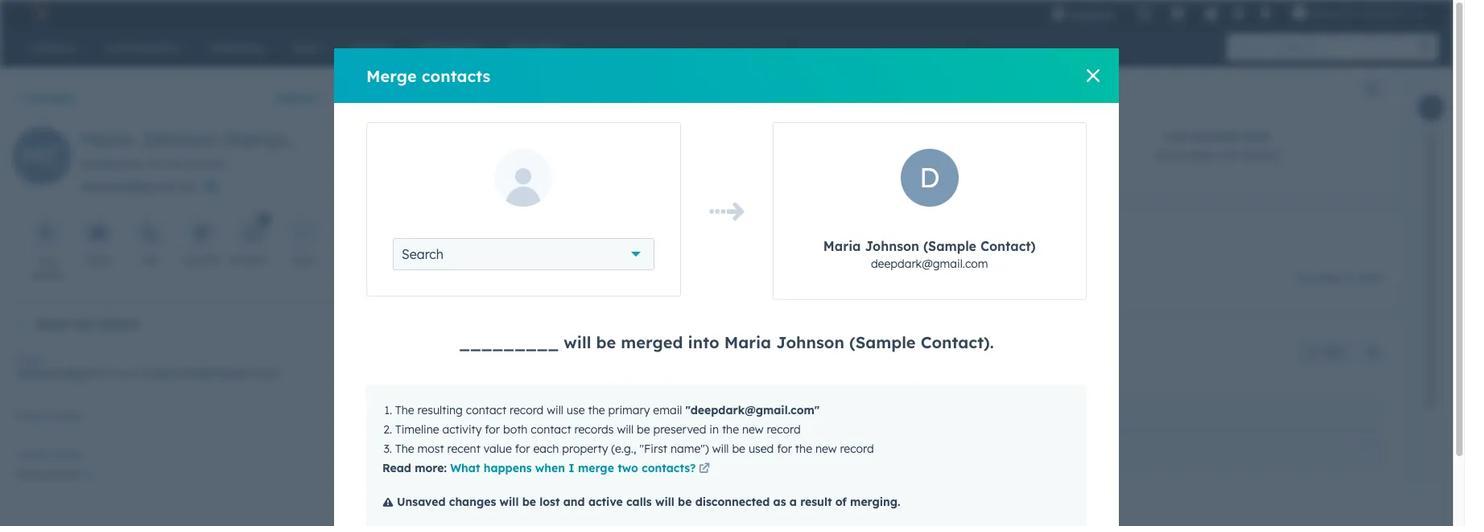Task type: locate. For each thing, give the bounding box(es) containing it.
0 vertical spatial riot
[[162, 157, 184, 172]]

2 horizontal spatial the
[[796, 442, 813, 457]]

tara schultz button
[[16, 459, 334, 486]]

the right in at the bottom
[[722, 423, 739, 437]]

Search search field
[[409, 401, 605, 430]]

the up read in the bottom of the page
[[395, 442, 414, 457]]

1 horizontal spatial edt
[[1260, 149, 1281, 164]]

be left lost at bottom
[[522, 495, 536, 510]]

1 horizontal spatial activity
[[1192, 132, 1241, 144]]

used
[[749, 442, 774, 457]]

0 vertical spatial email
[[85, 254, 111, 267]]

for right used
[[777, 442, 792, 457]]

menu item
[[1126, 0, 1129, 26]]

tara down contact
[[16, 468, 39, 482]]

0 horizontal spatial games
[[187, 157, 224, 172]]

0 vertical spatial activity
[[1192, 132, 1241, 144]]

10/27/2023
[[1154, 149, 1213, 164]]

1 press to sort. image from the left
[[812, 444, 818, 456]]

0 horizontal spatial tara
[[16, 468, 39, 482]]

games right at
[[187, 157, 224, 172]]

email
[[85, 254, 111, 267], [16, 354, 41, 366]]

merging.
[[850, 495, 901, 510]]

0 horizontal spatial edt
[[615, 149, 636, 164]]

0 horizontal spatial contact
[[97, 317, 139, 332]]

will up lead status popup button
[[564, 333, 591, 353]]

will left use at the bottom left
[[547, 403, 564, 418]]

press to sort. image
[[812, 444, 818, 456], [1362, 444, 1368, 456]]

0 horizontal spatial deepdark@gmail.com
[[81, 180, 198, 194]]

what happens when i merge two contacts? link
[[450, 461, 713, 480]]

0 horizontal spatial pm
[[595, 149, 612, 164]]

johnson inside maria johnson (sample contact) salesperson at riot games
[[139, 127, 216, 151]]

add
[[1324, 346, 1342, 358]]

schultz for tara schultz
[[42, 468, 80, 482]]

1 vertical spatial schultz
[[42, 468, 80, 482]]

_________
[[459, 333, 559, 353]]

each
[[533, 442, 559, 457]]

create date button
[[668, 370, 745, 391]]

1 log from the left
[[38, 254, 55, 267]]

2 horizontal spatial press to sort. element
[[1362, 444, 1368, 458]]

mail
[[37, 283, 56, 296]]

2023
[[1357, 271, 1383, 286]]

1 horizontal spatial owner
[[460, 374, 490, 386]]

more image
[[297, 226, 311, 242]]

number
[[885, 445, 928, 457]]

for up value
[[485, 423, 500, 437]]

1 horizontal spatial email
[[85, 254, 111, 267]]

new
[[742, 423, 764, 437], [816, 442, 837, 457]]

email deepdark@gmail.com, emailmaria@hubspot.com
[[16, 354, 280, 381]]

press to sort. element for company name
[[611, 444, 617, 458]]

contacts
[[422, 66, 491, 86]]

press to sort. image
[[611, 444, 617, 456]]

recent communications
[[405, 231, 560, 247]]

upgrade
[[1070, 8, 1115, 21]]

the right used
[[796, 442, 813, 457]]

edt inside last activity date 10/27/2023 1:29 pm edt
[[1260, 149, 1281, 164]]

1 vertical spatial riot
[[454, 478, 477, 492]]

0 vertical spatial lead
[[881, 149, 908, 164]]

0 horizontal spatial the
[[588, 403, 605, 418]]

lead status
[[501, 374, 558, 386]]

property
[[562, 442, 608, 457]]

0 vertical spatial the
[[395, 403, 414, 418]]

press to sort. image for phone number
[[1362, 444, 1368, 456]]

1 horizontal spatial schultz
[[464, 271, 501, 286]]

1 vertical spatial phone
[[847, 445, 882, 457]]

dialog
[[334, 48, 1119, 527]]

company owner button
[[405, 370, 490, 391]]

owner up tara schultz
[[55, 449, 83, 461]]

1 vertical spatial new
[[816, 442, 837, 457]]

new down "deepdark@gmail.com"
[[742, 423, 764, 437]]

postal
[[32, 269, 61, 281]]

email inside email deepdark@gmail.com, emailmaria@hubspot.com
[[16, 354, 41, 366]]

2 vertical spatial contact
[[531, 423, 571, 437]]

last inside last activity date 10/27/2023 1:29 pm edt
[[1164, 132, 1189, 144]]

0 vertical spatial record
[[510, 403, 544, 418]]

when
[[535, 461, 565, 476]]

phone number
[[16, 411, 82, 423]]

1 vertical spatial last
[[584, 374, 604, 386]]

settings image
[[1232, 7, 1247, 21]]

1 horizontal spatial deepdark@gmail.com
[[871, 257, 989, 271]]

log inside log postal mail
[[38, 254, 55, 267]]

new up result
[[816, 442, 837, 457]]

marketplaces button
[[1162, 0, 1195, 26]]

lead
[[881, 149, 908, 164], [501, 374, 525, 386]]

will down riot.com
[[655, 495, 675, 510]]

1 horizontal spatial email
[[653, 403, 682, 418]]

0 vertical spatial contact
[[97, 317, 139, 332]]

email down the caret 'icon'
[[16, 354, 41, 366]]

email down email icon
[[85, 254, 111, 267]]

dialog containing merge contacts
[[334, 48, 1119, 527]]

apoptosis studios 2
[[1311, 6, 1408, 19]]

pm
[[595, 149, 612, 164], [1240, 149, 1256, 164]]

email for email deepdark@gmail.com, emailmaria@hubspot.com
[[16, 354, 41, 366]]

will
[[564, 333, 591, 353], [547, 403, 564, 418], [617, 423, 634, 437], [713, 442, 729, 457], [500, 495, 519, 510], [655, 495, 675, 510]]

2 vertical spatial the
[[796, 442, 813, 457]]

help image
[[1205, 7, 1220, 22]]

communications
[[453, 231, 560, 247]]

contact up activity
[[466, 403, 507, 418]]

1 vertical spatial email
[[653, 403, 682, 418]]

number
[[47, 411, 82, 423]]

0 horizontal spatial schultz
[[42, 468, 80, 482]]

1 horizontal spatial press to sort. element
[[812, 444, 818, 458]]

1 vertical spatial owner
[[55, 449, 83, 461]]

riot right at
[[162, 157, 184, 172]]

both
[[503, 423, 528, 437]]

deepdark@gmail.com,
[[16, 366, 136, 381]]

notifications image
[[1259, 7, 1274, 22]]

johnson
[[139, 127, 216, 151], [865, 238, 920, 254], [658, 271, 705, 286], [777, 333, 845, 353]]

activity for last activity date 10/27/2023 1:29 pm edt
[[1192, 132, 1241, 144]]

most
[[418, 442, 444, 457]]

2 press to sort. element from the left
[[812, 444, 818, 458]]

record up used
[[767, 423, 801, 437]]

0 horizontal spatial riot
[[162, 157, 184, 172]]

press to sort. element
[[611, 444, 617, 458], [812, 444, 818, 458], [1362, 444, 1368, 458]]

edt right 5:30
[[615, 149, 636, 164]]

0 vertical spatial owner
[[460, 374, 490, 386]]

phone
[[16, 411, 45, 423], [847, 445, 882, 457]]

games
[[187, 157, 224, 172], [481, 478, 520, 492]]

0 horizontal spatial press to sort. element
[[611, 444, 617, 458]]

5:30
[[570, 149, 592, 164]]

1 vertical spatial the
[[722, 423, 739, 437]]

log postal mail
[[32, 254, 61, 296]]

data
[[405, 78, 437, 94]]

add button
[[1299, 342, 1353, 363]]

records
[[575, 423, 614, 437]]

edt right 1:29
[[1260, 149, 1281, 164]]

contact up each
[[531, 423, 571, 437]]

activity up 1:29
[[1192, 132, 1241, 144]]

settings link
[[1229, 4, 1249, 21]]

2 horizontal spatial contact
[[531, 423, 571, 437]]

tara for tara schultz
[[16, 468, 39, 482]]

1 horizontal spatial contact
[[466, 403, 507, 418]]

contact) inside maria johnson (sample contact) salesperson at riot games
[[302, 127, 381, 151]]

0 vertical spatial the
[[588, 403, 605, 418]]

2 vertical spatial record
[[840, 442, 874, 457]]

1 vertical spatial lead
[[501, 374, 525, 386]]

be left used
[[732, 442, 746, 457]]

1 horizontal spatial lead
[[881, 149, 908, 164]]

10/18/2023 5:30 pm edt
[[507, 149, 636, 164]]

1 horizontal spatial tara
[[438, 271, 461, 286]]

0 vertical spatial schultz
[[464, 271, 501, 286]]

0 horizontal spatial email
[[561, 271, 593, 286]]

maria
[[81, 127, 133, 151], [824, 238, 861, 254], [621, 271, 654, 286], [725, 333, 772, 353]]

date inside popup button
[[647, 374, 670, 386]]

link opens in a new window image
[[699, 461, 710, 480]]

riot.com link
[[651, 478, 718, 492]]

search image
[[1420, 42, 1431, 53]]

owner inside popup button
[[460, 374, 490, 386]]

company up contacts?
[[646, 445, 695, 457]]

lead for lead status
[[501, 374, 525, 386]]

tara schultz image
[[1293, 6, 1307, 20]]

pm right 5:30
[[595, 149, 612, 164]]

2 log from the left
[[181, 254, 198, 267]]

company domain name
[[646, 445, 773, 457]]

last up use at the bottom left
[[584, 374, 604, 386]]

riot
[[162, 157, 184, 172], [454, 478, 477, 492]]

email up preserved at the left
[[653, 403, 682, 418]]

menu
[[1041, 0, 1434, 26]]

1 vertical spatial tara
[[16, 468, 39, 482]]

date inside last activity date 10/27/2023 1:29 pm edt
[[1244, 132, 1270, 144]]

company owner
[[411, 374, 490, 386]]

phone left the number
[[847, 445, 882, 457]]

0 vertical spatial phone
[[16, 411, 45, 423]]

0 horizontal spatial date
[[647, 374, 670, 386]]

activity up primary
[[607, 374, 644, 386]]

for down both at the bottom of the page
[[515, 442, 530, 457]]

1 vertical spatial activity
[[607, 374, 644, 386]]

schultz down contact owner
[[42, 468, 80, 482]]

company
[[411, 374, 457, 386], [421, 445, 470, 457], [646, 445, 695, 457]]

Phone number text field
[[16, 408, 334, 441]]

tara
[[438, 271, 461, 286], [16, 468, 39, 482]]

0 vertical spatial games
[[187, 157, 224, 172]]

email right an
[[561, 271, 593, 286]]

1 vertical spatial record
[[767, 423, 801, 437]]

1 horizontal spatial date
[[709, 374, 732, 386]]

last up 10/27/2023
[[1164, 132, 1189, 144]]

tara inside popup button
[[16, 468, 39, 482]]

(sample inside maria johnson (sample contact) salesperson at riot games
[[221, 127, 297, 151]]

the
[[395, 403, 414, 418], [395, 442, 414, 457]]

1 vertical spatial email
[[16, 354, 41, 366]]

phone left number
[[16, 411, 45, 423]]

1 press to sort. element from the left
[[611, 444, 617, 458]]

more
[[293, 254, 316, 267]]

help button
[[1199, 0, 1226, 26]]

log for log postal mail
[[38, 254, 55, 267]]

owner for company owner
[[460, 374, 490, 386]]

0 horizontal spatial activity
[[607, 374, 644, 386]]

0 horizontal spatial press to sort. image
[[812, 444, 818, 456]]

last activity date button
[[578, 370, 670, 391]]

emailmaria@hubspot.com
[[139, 366, 280, 381]]

an
[[545, 271, 558, 286]]

games inside maria johnson (sample contact) salesperson at riot games
[[187, 157, 224, 172]]

1 the from the top
[[395, 403, 414, 418]]

2 press to sort. image from the left
[[1362, 444, 1368, 456]]

last inside last activity date popup button
[[584, 374, 604, 386]]

the up 'timeline'
[[395, 403, 414, 418]]

pm right 1:29
[[1240, 149, 1256, 164]]

2 horizontal spatial date
[[1244, 132, 1270, 144]]

record left the number
[[840, 442, 874, 457]]

primary
[[608, 403, 650, 418]]

the up records
[[588, 403, 605, 418]]

recent
[[405, 231, 449, 247]]

schultz inside popup button
[[42, 468, 80, 482]]

1 horizontal spatial phone
[[847, 445, 882, 457]]

1 horizontal spatial games
[[481, 478, 520, 492]]

0 vertical spatial deepdark@gmail.com
[[81, 180, 198, 194]]

1 horizontal spatial record
[[767, 423, 801, 437]]

"deepdark@gmail.com"
[[686, 403, 820, 418]]

company inside popup button
[[411, 374, 457, 386]]

0 vertical spatial tara
[[438, 271, 461, 286]]

lead for lead
[[881, 149, 908, 164]]

a
[[790, 495, 797, 510]]

tara down search
[[438, 271, 461, 286]]

activity inside popup button
[[607, 374, 644, 386]]

1 horizontal spatial for
[[515, 442, 530, 457]]

1 horizontal spatial press to sort. image
[[1362, 444, 1368, 456]]

apoptosis
[[1311, 6, 1360, 19]]

2 horizontal spatial record
[[840, 442, 874, 457]]

1 horizontal spatial pm
[[1240, 149, 1256, 164]]

2 edt from the left
[[1260, 149, 1281, 164]]

3 press to sort. element from the left
[[1362, 444, 1368, 458]]

1 vertical spatial deepdark@gmail.com
[[871, 257, 989, 271]]

games down happens
[[481, 478, 520, 492]]

1 horizontal spatial last
[[1164, 132, 1189, 144]]

menu containing apoptosis studios 2
[[1041, 0, 1434, 26]]

read
[[383, 461, 411, 476]]

log left sms
[[181, 254, 198, 267]]

hubspot image
[[29, 3, 48, 23]]

contact inside about this contact dropdown button
[[97, 317, 139, 332]]

company up more:
[[421, 445, 470, 457]]

(e.g.,
[[611, 442, 637, 457]]

0 vertical spatial last
[[1164, 132, 1189, 144]]

link opens in a new window image
[[699, 464, 710, 476]]

log up postal
[[38, 254, 55, 267]]

company down companies
[[411, 374, 457, 386]]

this
[[73, 317, 93, 332]]

record up both at the bottom of the page
[[510, 403, 544, 418]]

last for last activity date 10/27/2023 1:29 pm edt
[[1164, 132, 1189, 144]]

lead inside popup button
[[501, 374, 525, 386]]

primary
[[566, 478, 605, 491]]

0 horizontal spatial email
[[16, 354, 41, 366]]

2 pm from the left
[[1240, 149, 1256, 164]]

riot down what
[[454, 478, 477, 492]]

0 horizontal spatial phone
[[16, 411, 45, 423]]

1 horizontal spatial log
[[181, 254, 198, 267]]

1 vertical spatial the
[[395, 442, 414, 457]]

owner down companies
[[460, 374, 490, 386]]

status
[[528, 374, 558, 386]]

will down the riot games link
[[500, 495, 519, 510]]

edt
[[615, 149, 636, 164], [1260, 149, 1281, 164]]

0 horizontal spatial log
[[38, 254, 55, 267]]

0 horizontal spatial record
[[510, 403, 544, 418]]

activity inside last activity date 10/27/2023 1:29 pm edt
[[1192, 132, 1241, 144]]

1 vertical spatial contact
[[466, 403, 507, 418]]

apoptosis studios 2 button
[[1283, 0, 1433, 26]]

contact right the this
[[97, 317, 139, 332]]

log postal mail image
[[39, 226, 54, 242]]

will up (e.g.,
[[617, 423, 634, 437]]

0 horizontal spatial lead
[[501, 374, 525, 386]]

unsaved changes will be lost and active calls will be disconnected as a result of merging.
[[397, 495, 901, 510]]

0 horizontal spatial owner
[[55, 449, 83, 461]]

2
[[1403, 6, 1408, 19]]

schultz down recent communications
[[464, 271, 501, 286]]

0 horizontal spatial last
[[584, 374, 604, 386]]

0 horizontal spatial new
[[742, 423, 764, 437]]

be
[[596, 333, 616, 353], [637, 423, 650, 437], [732, 442, 746, 457], [522, 495, 536, 510], [678, 495, 692, 510]]

deepdark@gmail.com inside maria johnson (sample contact) deepdark@gmail.com
[[871, 257, 989, 271]]

logged
[[505, 271, 541, 286]]



Task type: vqa. For each thing, say whether or not it's contained in the screenshot.
value
yes



Task type: describe. For each thing, give the bounding box(es) containing it.
tara for tara schultz logged an email with maria johnson (sample contact)
[[438, 271, 461, 286]]

(sample inside maria johnson (sample contact) deepdark@gmail.com
[[924, 238, 977, 254]]

active
[[589, 495, 623, 510]]

merged
[[621, 333, 683, 353]]

calling icon button
[[1131, 2, 1158, 23]]

hubspot link
[[19, 3, 60, 23]]

press to sort. image for company domain name
[[812, 444, 818, 456]]

into
[[688, 333, 720, 353]]

2 the from the top
[[395, 442, 414, 457]]

more:
[[415, 461, 447, 476]]

contact
[[16, 449, 52, 461]]

"first
[[640, 442, 668, 457]]

email for email
[[85, 254, 111, 267]]

press to sort. element for phone number
[[1362, 444, 1368, 458]]

calling icon image
[[1137, 6, 1152, 21]]

read more:
[[383, 461, 450, 476]]

riot games
[[454, 478, 520, 492]]

call
[[141, 254, 158, 267]]

about
[[35, 317, 69, 332]]

0 horizontal spatial for
[[485, 423, 500, 437]]

0 vertical spatial email
[[561, 271, 593, 286]]

about this contact
[[35, 317, 139, 332]]

merge
[[366, 66, 417, 86]]

pm inside last activity date 10/27/2023 1:29 pm edt
[[1240, 149, 1256, 164]]

tara schultz logged an email with maria johnson (sample contact)
[[438, 271, 807, 286]]

1 horizontal spatial the
[[722, 423, 739, 437]]

log for log sms
[[181, 254, 198, 267]]

contacts?
[[642, 461, 696, 476]]

about this contact button
[[0, 303, 334, 346]]

press to sort. element for company domain name
[[812, 444, 818, 458]]

be down riot.com link
[[678, 495, 692, 510]]

actions
[[275, 91, 316, 105]]

call image
[[142, 226, 157, 242]]

activity
[[443, 423, 482, 437]]

_________ will be merged into maria johnson (sample contact) .
[[459, 333, 994, 353]]

october
[[1298, 271, 1341, 286]]

.
[[990, 333, 994, 353]]

create
[[673, 374, 706, 386]]

upgrade image
[[1052, 7, 1067, 22]]

of
[[836, 495, 847, 510]]

contact for this
[[97, 317, 139, 332]]

maria johnson (sample contact) deepdark@gmail.com
[[824, 238, 1036, 271]]

caret image
[[13, 323, 23, 327]]

riot games link
[[454, 478, 520, 492]]

riot.com
[[651, 478, 701, 492]]

be up last activity date popup button
[[596, 333, 616, 353]]

i
[[569, 461, 575, 476]]

sms
[[201, 254, 221, 267]]

last activity date
[[584, 374, 670, 386]]

owner for contact owner
[[55, 449, 83, 461]]

schultz for tara schultz logged an email with maria johnson (sample contact)
[[464, 271, 501, 286]]

phone for phone number
[[16, 411, 45, 423]]

search button
[[1412, 34, 1439, 61]]

1 vertical spatial games
[[481, 478, 520, 492]]

lead status button
[[495, 370, 572, 391]]

with
[[596, 271, 618, 286]]

highlights
[[441, 78, 505, 94]]

contacts
[[25, 91, 75, 105]]

recent
[[447, 442, 481, 457]]

create date
[[673, 374, 732, 386]]

1 horizontal spatial riot
[[454, 478, 477, 492]]

be up "first at the bottom left of page
[[637, 423, 650, 437]]

activity for last activity date
[[607, 374, 644, 386]]

merge
[[578, 461, 614, 476]]

value
[[484, 442, 512, 457]]

contact) inside maria johnson (sample contact) deepdark@gmail.com
[[981, 238, 1036, 254]]

phone number
[[847, 445, 928, 457]]

domain
[[698, 445, 741, 457]]

company for company domain name
[[646, 445, 695, 457]]

in
[[710, 423, 719, 437]]

johnson inside maria johnson (sample contact) deepdark@gmail.com
[[865, 238, 920, 254]]

whatsapp image
[[245, 226, 260, 242]]

notifications button
[[1253, 0, 1280, 26]]

1 edt from the left
[[615, 149, 636, 164]]

Search HubSpot search field
[[1227, 34, 1425, 61]]

last for last activity date
[[584, 374, 604, 386]]

will down in at the bottom
[[713, 442, 729, 457]]

date for last activity date
[[647, 374, 670, 386]]

1 pm from the left
[[595, 149, 612, 164]]

as
[[774, 495, 786, 510]]

maria inside maria johnson (sample contact) salesperson at riot games
[[81, 127, 133, 151]]

0 vertical spatial new
[[742, 423, 764, 437]]

the resulting contact record will use the primary email "deepdark@gmail.com" timeline activity for both contact records will be preserved in the new record the most recent value for each property (e.g., "first name") will be used for the new record
[[395, 403, 874, 457]]

resulting
[[418, 403, 463, 418]]

maria inside maria johnson (sample contact) deepdark@gmail.com
[[824, 238, 861, 254]]

marketplaces image
[[1171, 7, 1186, 22]]

1 horizontal spatial new
[[816, 442, 837, 457]]

changes
[[449, 495, 496, 510]]

result
[[801, 495, 832, 510]]

10/18/2023
[[507, 149, 567, 164]]

close image
[[1087, 69, 1100, 82]]

merge contacts
[[366, 66, 491, 86]]

companies
[[405, 342, 477, 358]]

what happens when i merge two contacts?
[[450, 461, 696, 476]]

log sms image
[[194, 226, 208, 242]]

october 4, 2023
[[1298, 271, 1383, 286]]

company for company name
[[421, 445, 470, 457]]

search
[[402, 246, 444, 263]]

phone for phone number
[[847, 445, 882, 457]]

mc button
[[13, 127, 71, 191]]

contacts link
[[13, 91, 75, 105]]

salesperson
[[81, 157, 145, 172]]

two
[[618, 461, 638, 476]]

email inside 'the resulting contact record will use the primary email "deepdark@gmail.com" timeline activity for both contact records will be preserved in the new record the most recent value for each property (e.g., "first name") will be used for the new record'
[[653, 403, 682, 418]]

timeline
[[395, 423, 439, 437]]

calls
[[627, 495, 652, 510]]

4,
[[1345, 271, 1354, 286]]

2 horizontal spatial for
[[777, 442, 792, 457]]

contact owner
[[16, 449, 83, 461]]

company for company owner
[[411, 374, 457, 386]]

maria johnson (sample contact) salesperson at riot games
[[81, 127, 381, 172]]

disconnected
[[695, 495, 770, 510]]

email image
[[91, 226, 105, 242]]

at
[[148, 157, 159, 172]]

riot inside maria johnson (sample contact) salesperson at riot games
[[162, 157, 184, 172]]

contact for resulting
[[466, 403, 507, 418]]

1:29
[[1216, 149, 1237, 164]]

actions button
[[264, 82, 338, 114]]

date for last activity date 10/27/2023 1:29 pm edt
[[1244, 132, 1270, 144]]

lost
[[540, 495, 560, 510]]

search button
[[393, 238, 654, 271]]

unsaved
[[397, 495, 446, 510]]

date inside popup button
[[709, 374, 732, 386]]

log sms
[[181, 254, 221, 267]]



